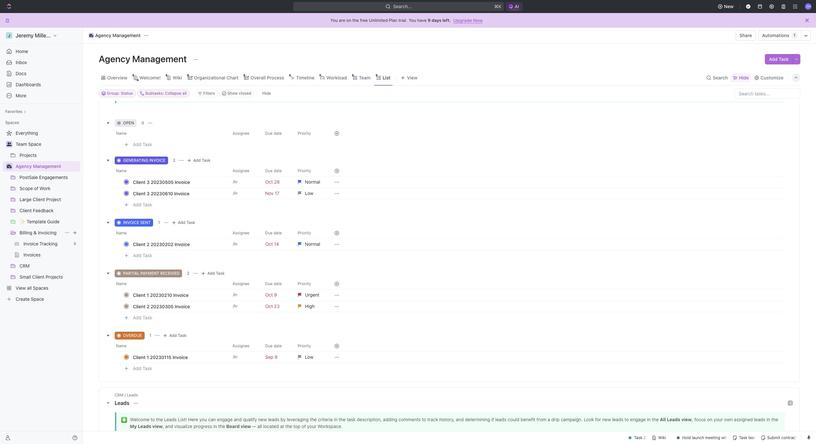 Task type: locate. For each thing, give the bounding box(es) containing it.
1 horizontal spatial agency management link
[[87, 32, 142, 39]]

3 priority from the top
[[298, 231, 311, 236]]

name button up client 1 20230115 invoice link
[[115, 341, 229, 352]]

3 inside 'link'
[[147, 191, 150, 196]]

crm for crm / leads
[[115, 393, 124, 398]]

client 1 20230210 invoice link
[[131, 291, 228, 300]]

everything link
[[3, 128, 79, 139]]

business time image right workspace
[[89, 34, 93, 37]]

0 vertical spatial normal
[[305, 179, 320, 185]]

1 vertical spatial space
[[31, 297, 44, 302]]

2 due from the top
[[265, 169, 273, 173]]

assignee button for invoice
[[229, 166, 261, 176]]

3 assignee from the top
[[233, 231, 249, 236]]

high button
[[294, 301, 327, 313]]

1 vertical spatial business time image
[[7, 165, 12, 169]]

2 normal from the top
[[305, 242, 320, 247]]

1 vertical spatial spaces
[[33, 286, 48, 291]]

priority button for generating invoice
[[294, 166, 327, 176]]

1 3 from the top
[[147, 180, 150, 185]]

postsale engagements link
[[20, 172, 79, 183]]

3
[[147, 180, 150, 185], [147, 191, 150, 196]]

1 horizontal spatial hide
[[739, 75, 749, 80]]

1 vertical spatial 3
[[147, 191, 150, 196]]

0 vertical spatial agency
[[95, 33, 111, 38]]

invoices
[[23, 252, 41, 258]]

client down generating
[[133, 180, 146, 185]]

name down overdue
[[116, 344, 127, 349]]

j
[[8, 33, 10, 38]]

1 due date button from the top
[[261, 128, 294, 139]]

crm
[[20, 263, 30, 269], [115, 393, 124, 398]]

urgent button
[[294, 290, 327, 301]]

favorites
[[5, 109, 22, 114]]

client 3 20230610 invoice
[[133, 191, 190, 196]]

projects down team space
[[20, 153, 37, 158]]

0 horizontal spatial hide
[[262, 91, 271, 96]]

2 left 20230305
[[147, 304, 150, 310]]

client 1 20230115 invoice
[[133, 355, 188, 360]]

1 vertical spatial projects
[[46, 274, 63, 280]]

generating invoice
[[123, 158, 165, 163]]

client inside 'link'
[[133, 191, 146, 196]]

invoice for client 2 20230305 invoice
[[175, 304, 190, 310]]

invoice down client 3 20230505 invoice link
[[174, 191, 190, 196]]

1 vertical spatial invoice
[[123, 220, 139, 225]]

view all spaces
[[16, 286, 48, 291]]

space down everything link
[[28, 141, 41, 147]]

0 horizontal spatial business time image
[[7, 165, 12, 169]]

view all spaces link
[[3, 283, 79, 294]]

client for client 1 20230210 invoice
[[133, 293, 146, 298]]

date for overdue
[[274, 344, 282, 349]]

1 horizontal spatial view
[[407, 75, 418, 80]]

0 horizontal spatial invoice
[[123, 220, 139, 225]]

create
[[16, 297, 30, 302]]

1 left 20230210 at the left of page
[[147, 293, 149, 298]]

2 normal button from the top
[[294, 239, 327, 250]]

3 left 20230505
[[147, 180, 150, 185]]

1 vertical spatial normal button
[[294, 239, 327, 250]]

name down open
[[116, 131, 127, 136]]

2 assignee from the top
[[233, 169, 249, 173]]

4 date from the top
[[274, 282, 282, 287]]

space for create space
[[31, 297, 44, 302]]

1 vertical spatial low
[[305, 355, 314, 360]]

⌘k
[[494, 4, 502, 9]]

leads
[[127, 393, 138, 398], [115, 401, 131, 407]]

5 assignee button from the top
[[229, 341, 261, 352]]

are
[[339, 18, 345, 23]]

tree containing everything
[[3, 128, 80, 305]]

0 vertical spatial low
[[305, 191, 314, 196]]

1 vertical spatial hide
[[262, 91, 271, 96]]

4 assignee from the top
[[233, 282, 249, 287]]

leads down /
[[115, 401, 131, 407]]

client feedback link
[[20, 206, 79, 216]]

invoice right generating
[[149, 158, 165, 163]]

large
[[20, 197, 31, 202]]

3 date from the top
[[274, 231, 282, 236]]

1 due from the top
[[265, 131, 273, 136]]

name down the partial
[[116, 282, 127, 287]]

5 date from the top
[[274, 344, 282, 349]]

due date button for overdue
[[261, 341, 294, 352]]

5 due from the top
[[265, 344, 273, 349]]

view inside tree
[[16, 286, 26, 291]]

tree inside sidebar navigation
[[3, 128, 80, 305]]

view
[[407, 75, 418, 80], [16, 286, 26, 291]]

name down invoice sent
[[116, 231, 127, 236]]

5 due date from the top
[[265, 344, 282, 349]]

5 due date button from the top
[[261, 341, 294, 352]]

space for team space
[[28, 141, 41, 147]]

2 vertical spatial agency
[[16, 164, 32, 169]]

tree
[[3, 128, 80, 305]]

0 horizontal spatial all
[[27, 286, 32, 291]]

3 due date button from the top
[[261, 228, 294, 239]]

organizational chart
[[194, 75, 239, 80]]

5 priority button from the top
[[294, 341, 327, 352]]

dashboards link
[[3, 80, 80, 90]]

show closed
[[228, 91, 251, 96]]

user group image
[[7, 142, 12, 146]]

1 right overdue
[[149, 334, 151, 338]]

client left 20230305
[[133, 304, 146, 310]]

2 name from the top
[[116, 169, 127, 173]]

2 assignee button from the top
[[229, 166, 261, 176]]

you left are
[[331, 18, 338, 23]]

2 vertical spatial management
[[33, 164, 61, 169]]

3 due date from the top
[[265, 231, 282, 236]]

client 2 20230305 invoice
[[133, 304, 190, 310]]

3 assignee button from the top
[[229, 228, 261, 239]]

hide down 'overall process' 'link'
[[262, 91, 271, 96]]

3 priority button from the top
[[294, 228, 327, 239]]

client for client 2 20230202 invoice
[[133, 242, 146, 247]]

client down large
[[20, 208, 32, 213]]

1 name button from the top
[[115, 128, 229, 139]]

0 vertical spatial space
[[28, 141, 41, 147]]

plan
[[389, 18, 398, 23]]

2 priority from the top
[[298, 169, 311, 173]]

0 horizontal spatial team
[[16, 141, 27, 147]]

team left the list link
[[359, 75, 371, 80]]

name button up client 3 20230505 invoice link
[[115, 166, 229, 176]]

0 horizontal spatial projects
[[20, 153, 37, 158]]

crm link
[[20, 261, 79, 272]]

generating
[[123, 158, 148, 163]]

the
[[353, 18, 359, 23]]

invoice right 20230202 at the bottom left of the page
[[175, 242, 190, 247]]

1 left 20230115
[[147, 355, 149, 360]]

upgrade now link
[[454, 17, 483, 23]]

client down invoice sent
[[133, 242, 146, 247]]

name button down 0
[[115, 128, 229, 139]]

2 date from the top
[[274, 169, 282, 173]]

1 low button from the top
[[294, 188, 327, 200]]

2 3 from the top
[[147, 191, 150, 196]]

high
[[305, 304, 315, 309]]

0 vertical spatial normal button
[[294, 176, 327, 188]]

projects
[[20, 153, 37, 158], [46, 274, 63, 280]]

inbox
[[16, 60, 27, 65]]

space inside "link"
[[28, 141, 41, 147]]

invoice right 20230115
[[173, 355, 188, 360]]

0 vertical spatial hide
[[739, 75, 749, 80]]

invoice down client 1 20230210 invoice link
[[175, 304, 190, 310]]

invoice for client 1 20230210 invoice
[[173, 293, 189, 298]]

2 priority button from the top
[[294, 166, 327, 176]]

billing
[[20, 230, 32, 236]]

3 due from the top
[[265, 231, 273, 236]]

0 vertical spatial low button
[[294, 188, 327, 200]]

2 you from the left
[[409, 18, 416, 23]]

invoice for client 1 20230115 invoice
[[173, 355, 188, 360]]

2 right received
[[187, 271, 190, 276]]

1 horizontal spatial all
[[182, 91, 187, 96]]

crm inside tree
[[20, 263, 30, 269]]

due for overdue
[[265, 344, 273, 349]]

name button up client 2 20230202 invoice link
[[115, 228, 229, 239]]

you left have
[[409, 18, 416, 23]]

2 low from the top
[[305, 355, 314, 360]]

1 right automations at top right
[[794, 33, 796, 38]]

docs
[[16, 71, 26, 76]]

0 vertical spatial spaces
[[5, 120, 19, 125]]

invoice inside 'link'
[[174, 191, 190, 196]]

all right the collapse
[[182, 91, 187, 96]]

hide button
[[731, 73, 751, 82]]

agency management link
[[87, 32, 142, 39], [16, 161, 79, 172]]

1 horizontal spatial you
[[409, 18, 416, 23]]

0 horizontal spatial view
[[16, 286, 26, 291]]

new
[[724, 4, 734, 9]]

0 vertical spatial management
[[113, 33, 141, 38]]

hide right search
[[739, 75, 749, 80]]

leads right /
[[127, 393, 138, 398]]

0 vertical spatial team
[[359, 75, 371, 80]]

0
[[142, 121, 144, 126]]

spaces inside tree
[[33, 286, 48, 291]]

all inside tree
[[27, 286, 32, 291]]

name
[[116, 131, 127, 136], [116, 169, 127, 173], [116, 231, 127, 236], [116, 282, 127, 287], [116, 344, 127, 349]]

scope of work
[[20, 186, 50, 191]]

2 due date button from the top
[[261, 166, 294, 176]]

assignee for payment
[[233, 282, 249, 287]]

name button down received
[[115, 279, 229, 290]]

0 vertical spatial all
[[182, 91, 187, 96]]

1 name from the top
[[116, 131, 127, 136]]

filters
[[203, 91, 215, 96]]

view inside button
[[407, 75, 418, 80]]

wiki
[[173, 75, 182, 80]]

4 due date from the top
[[265, 282, 282, 287]]

space down view all spaces link
[[31, 297, 44, 302]]

projects down crm link
[[46, 274, 63, 280]]

crm up small
[[20, 263, 30, 269]]

2 left 20230202 at the bottom left of the page
[[147, 242, 150, 247]]

normal for client 2 20230202 invoice
[[305, 242, 320, 247]]

business time image down user group image
[[7, 165, 12, 169]]

crm left /
[[115, 393, 124, 398]]

1 horizontal spatial spaces
[[33, 286, 48, 291]]

normal button
[[294, 176, 327, 188], [294, 239, 327, 250]]

management
[[113, 33, 141, 38], [132, 53, 187, 64], [33, 164, 61, 169]]

5 priority from the top
[[298, 344, 311, 349]]

chart
[[227, 75, 239, 80]]

invoice up client 3 20230610 invoice 'link'
[[175, 180, 190, 185]]

agency inside tree
[[16, 164, 32, 169]]

team inside "link"
[[16, 141, 27, 147]]

date for invoice sent
[[274, 231, 282, 236]]

invoice tracking
[[23, 241, 58, 247]]

client left 20230610
[[133, 191, 146, 196]]

add task button
[[765, 54, 793, 65], [130, 141, 155, 149], [185, 157, 213, 165], [130, 201, 155, 209], [170, 219, 198, 227], [130, 252, 155, 260], [200, 270, 227, 278], [130, 314, 155, 322], [161, 332, 189, 340], [130, 365, 155, 373]]

3 for 20230610
[[147, 191, 150, 196]]

hide inside hide dropdown button
[[739, 75, 749, 80]]

1 vertical spatial agency management
[[99, 53, 189, 64]]

1 date from the top
[[274, 131, 282, 136]]

1 horizontal spatial team
[[359, 75, 371, 80]]

spaces down the "small client projects"
[[33, 286, 48, 291]]

1 vertical spatial crm
[[115, 393, 124, 398]]

assignee for sent
[[233, 231, 249, 236]]

search button
[[705, 73, 730, 82]]

share
[[740, 33, 752, 38]]

1 vertical spatial team
[[16, 141, 27, 147]]

1 vertical spatial low button
[[294, 352, 327, 363]]

workspace
[[54, 33, 81, 38]]

2 name button from the top
[[115, 166, 229, 176]]

5 name button from the top
[[115, 341, 229, 352]]

1 horizontal spatial crm
[[115, 393, 124, 398]]

name down generating
[[116, 169, 127, 173]]

0 vertical spatial 3
[[147, 180, 150, 185]]

0 horizontal spatial spaces
[[5, 120, 19, 125]]

0 horizontal spatial crm
[[20, 263, 30, 269]]

billing & invoicing
[[20, 230, 57, 236]]

1 horizontal spatial invoice
[[149, 158, 165, 163]]

invoice for client 3 20230610 invoice
[[174, 191, 190, 196]]

list
[[383, 75, 391, 80]]

1 horizontal spatial projects
[[46, 274, 63, 280]]

assignee button for payment
[[229, 279, 261, 290]]

sidebar navigation
[[0, 28, 84, 445]]

everything
[[16, 130, 38, 136]]

1 vertical spatial view
[[16, 286, 26, 291]]

1 vertical spatial normal
[[305, 242, 320, 247]]

client for client 3 20230610 invoice
[[133, 191, 146, 196]]

invoice up client 2 20230305 invoice link
[[173, 293, 189, 298]]

business time image inside tree
[[7, 165, 12, 169]]

view up create
[[16, 286, 26, 291]]

1 low from the top
[[305, 191, 314, 196]]

small client projects link
[[20, 272, 79, 283]]

4 name from the top
[[116, 282, 127, 287]]

view button
[[399, 73, 420, 82]]

feedback
[[33, 208, 54, 213]]

invoice up invoices
[[23, 241, 38, 247]]

1 vertical spatial all
[[27, 286, 32, 291]]

client up client feedback
[[33, 197, 45, 202]]

3 left 20230610
[[147, 191, 150, 196]]

client left 20230210 at the left of page
[[133, 293, 146, 298]]

all up create space
[[27, 286, 32, 291]]

2 low button from the top
[[294, 352, 327, 363]]

spaces down favorites
[[5, 120, 19, 125]]

2 due date from the top
[[265, 169, 282, 173]]

0 vertical spatial crm
[[20, 263, 30, 269]]

invoice left sent
[[123, 220, 139, 225]]

4 assignee button from the top
[[229, 279, 261, 290]]

due date
[[265, 131, 282, 136], [265, 169, 282, 173], [265, 231, 282, 236], [265, 282, 282, 287], [265, 344, 282, 349]]

view right list
[[407, 75, 418, 80]]

client for client 3 20230505 invoice
[[133, 180, 146, 185]]

1 normal from the top
[[305, 179, 320, 185]]

1 normal button from the top
[[294, 176, 327, 188]]

business time image
[[89, 34, 93, 37], [7, 165, 12, 169]]

0 horizontal spatial you
[[331, 18, 338, 23]]

team right user group image
[[16, 141, 27, 147]]

5 assignee from the top
[[233, 344, 249, 349]]

9
[[428, 18, 431, 23]]

client left 20230115
[[133, 355, 146, 360]]

2 vertical spatial agency management
[[16, 164, 61, 169]]

team space
[[16, 141, 41, 147]]

of
[[34, 186, 38, 191]]

show closed button
[[219, 90, 254, 97]]

normal for client 3 20230505 invoice
[[305, 179, 320, 185]]

1 horizontal spatial business time image
[[89, 34, 93, 37]]

crm for crm
[[20, 263, 30, 269]]

urgent
[[305, 292, 320, 298]]

guide
[[47, 219, 60, 225]]

now
[[473, 17, 483, 23]]

1 vertical spatial agency management link
[[16, 161, 79, 172]]

invoice for client 2 20230202 invoice
[[175, 242, 190, 247]]

priority button
[[294, 128, 327, 139], [294, 166, 327, 176], [294, 228, 327, 239], [294, 279, 327, 290], [294, 341, 327, 352]]

agency management
[[95, 33, 141, 38], [99, 53, 189, 64], [16, 164, 61, 169]]

home
[[16, 49, 28, 54]]

0 vertical spatial view
[[407, 75, 418, 80]]

closed
[[239, 91, 251, 96]]

4 due date button from the top
[[261, 279, 294, 290]]

0 horizontal spatial agency management link
[[16, 161, 79, 172]]



Task type: vqa. For each thing, say whether or not it's contained in the screenshot.
No most used docs image
no



Task type: describe. For each thing, give the bounding box(es) containing it.
received
[[160, 271, 180, 276]]

2 inside client 2 20230305 invoice link
[[147, 304, 150, 310]]

0 vertical spatial leads
[[127, 393, 138, 398]]

upgrade
[[454, 17, 472, 23]]

status
[[121, 91, 133, 96]]

process
[[267, 75, 284, 80]]

invoicing
[[38, 230, 57, 236]]

client 3 20230505 invoice
[[133, 180, 190, 185]]

team for team
[[359, 75, 371, 80]]

team link
[[358, 73, 371, 82]]

view for view all spaces
[[16, 286, 26, 291]]

client feedback
[[20, 208, 54, 213]]

invoice for client 3 20230505 invoice
[[175, 180, 190, 185]]

3 name from the top
[[116, 231, 127, 236]]

overview
[[107, 75, 127, 80]]

priority for invoice sent
[[298, 231, 311, 236]]

show
[[228, 91, 238, 96]]

&
[[33, 230, 37, 236]]

share button
[[736, 30, 756, 41]]

client for client 2 20230305 invoice
[[133, 304, 146, 310]]

1 priority button from the top
[[294, 128, 327, 139]]

4 name button from the top
[[115, 279, 229, 290]]

0 vertical spatial projects
[[20, 153, 37, 158]]

0 vertical spatial invoice
[[149, 158, 165, 163]]

0 vertical spatial agency management link
[[87, 32, 142, 39]]

filters button
[[195, 90, 218, 97]]

20230610
[[151, 191, 173, 196]]

low for client 1 20230115 invoice
[[305, 355, 314, 360]]

client 2 20230202 invoice link
[[131, 240, 228, 249]]

1 priority from the top
[[298, 131, 311, 136]]

low button for client 1 20230115 invoice
[[294, 352, 327, 363]]

free
[[360, 18, 368, 23]]

client 2 20230305 invoice link
[[131, 302, 228, 312]]

0 vertical spatial business time image
[[89, 34, 93, 37]]

overall process link
[[249, 73, 284, 82]]

priority for generating invoice
[[298, 169, 311, 173]]

project
[[46, 197, 61, 202]]

group:
[[107, 91, 120, 96]]

large client project link
[[20, 195, 79, 205]]

overall process
[[251, 75, 284, 80]]

billing & invoicing link
[[20, 228, 62, 238]]

due for invoice sent
[[265, 231, 273, 236]]

priority button for overdue
[[294, 341, 327, 352]]

list link
[[382, 73, 391, 82]]

organizational chart link
[[193, 73, 239, 82]]

due date for invoice sent
[[265, 231, 282, 236]]

4 priority from the top
[[298, 282, 311, 287]]

more
[[16, 93, 26, 98]]

2 up client 3 20230505 invoice link
[[173, 158, 175, 163]]

normal button for client 2 20230202 invoice
[[294, 239, 327, 250]]

wiki link
[[172, 73, 182, 82]]

inbox link
[[3, 57, 80, 68]]

client 3 20230610 invoice link
[[131, 189, 228, 198]]

priority button for invoice sent
[[294, 228, 327, 239]]

overdue
[[123, 334, 142, 338]]

20230210
[[150, 293, 172, 298]]

date for generating invoice
[[274, 169, 282, 173]]

organizational
[[194, 75, 225, 80]]

workload
[[327, 75, 347, 80]]

4 due from the top
[[265, 282, 273, 287]]

due for generating invoice
[[265, 169, 273, 173]]

1 due date from the top
[[265, 131, 282, 136]]

low for client 3 20230610 invoice
[[305, 191, 314, 196]]

1 vertical spatial management
[[132, 53, 187, 64]]

management inside tree
[[33, 164, 61, 169]]

assignee for invoice
[[233, 169, 249, 173]]

days
[[432, 18, 442, 23]]

open
[[123, 121, 134, 126]]

jeremy miller's workspace
[[16, 33, 81, 38]]

dashboards
[[16, 82, 41, 87]]

hide inside hide button
[[262, 91, 271, 96]]

✨
[[20, 219, 25, 225]]

timeline link
[[295, 73, 315, 82]]

projects inside "link"
[[46, 274, 63, 280]]

1 inside client 1 20230210 invoice link
[[147, 293, 149, 298]]

docs link
[[3, 68, 80, 79]]

team for team space
[[16, 141, 27, 147]]

5 name from the top
[[116, 344, 127, 349]]

partial payment received
[[123, 271, 180, 276]]

invoice tracking link
[[23, 239, 71, 249]]

timeline
[[296, 75, 315, 80]]

priority for overdue
[[298, 344, 311, 349]]

6
[[74, 242, 76, 246]]

3 for 20230505
[[147, 180, 150, 185]]

tracking
[[40, 241, 58, 247]]

work
[[40, 186, 50, 191]]

scope
[[20, 186, 33, 191]]

unlimited
[[369, 18, 388, 23]]

sent
[[140, 220, 151, 225]]

new button
[[715, 1, 738, 12]]

search...
[[393, 4, 412, 9]]

20230505
[[151, 180, 174, 185]]

search
[[713, 75, 728, 80]]

1 right sent
[[158, 220, 160, 225]]

✨ template guide
[[20, 219, 60, 225]]

1 vertical spatial agency
[[99, 53, 130, 64]]

overall
[[251, 75, 266, 80]]

3 name button from the top
[[115, 228, 229, 239]]

20230115
[[150, 355, 171, 360]]

agency management inside tree
[[16, 164, 61, 169]]

left.
[[443, 18, 451, 23]]

0 vertical spatial agency management
[[95, 33, 141, 38]]

client for client feedback
[[20, 208, 32, 213]]

postsale engagements
[[20, 175, 68, 180]]

team space link
[[16, 139, 79, 150]]

Search tasks... text field
[[735, 89, 800, 98]]

ai
[[515, 4, 519, 9]]

2 inside client 2 20230202 invoice link
[[147, 242, 150, 247]]

jm button
[[803, 1, 814, 12]]

template
[[27, 219, 46, 225]]

due date button for invoice sent
[[261, 228, 294, 239]]

ai button
[[506, 2, 523, 11]]

due date for generating invoice
[[265, 169, 282, 173]]

trial.
[[399, 18, 407, 23]]

jeremy miller's workspace, , element
[[6, 32, 12, 39]]

1 assignee button from the top
[[229, 128, 261, 139]]

jm
[[806, 4, 811, 8]]

client for client 1 20230115 invoice
[[133, 355, 146, 360]]

welcome!
[[139, 75, 161, 80]]

client up view all spaces link
[[32, 274, 44, 280]]

assignee button for sent
[[229, 228, 261, 239]]

on
[[346, 18, 351, 23]]

4 priority button from the top
[[294, 279, 327, 290]]

postsale
[[20, 175, 38, 180]]

jeremy
[[16, 33, 34, 38]]

create space link
[[3, 294, 79, 305]]

subtasks: collapse all
[[145, 91, 187, 96]]

welcome! link
[[138, 73, 161, 82]]

small client projects
[[20, 274, 63, 280]]

1 assignee from the top
[[233, 131, 249, 136]]

1 inside client 1 20230115 invoice link
[[147, 355, 149, 360]]

view button
[[399, 70, 420, 85]]

view for view
[[407, 75, 418, 80]]

normal button for client 3 20230505 invoice
[[294, 176, 327, 188]]

automations
[[762, 33, 790, 38]]

✨ template guide link
[[20, 217, 79, 227]]

/
[[125, 393, 126, 398]]

favorites button
[[3, 108, 29, 116]]

1 you from the left
[[331, 18, 338, 23]]

due date for overdue
[[265, 344, 282, 349]]

20230202
[[151, 242, 173, 247]]

1 vertical spatial leads
[[115, 401, 131, 407]]

collapse
[[165, 91, 181, 96]]

invoice inside tree
[[23, 241, 38, 247]]

low button for client 3 20230610 invoice
[[294, 188, 327, 200]]

invoices link
[[23, 250, 79, 260]]

due date button for generating invoice
[[261, 166, 294, 176]]

miller's
[[35, 33, 52, 38]]

group: status
[[107, 91, 133, 96]]



